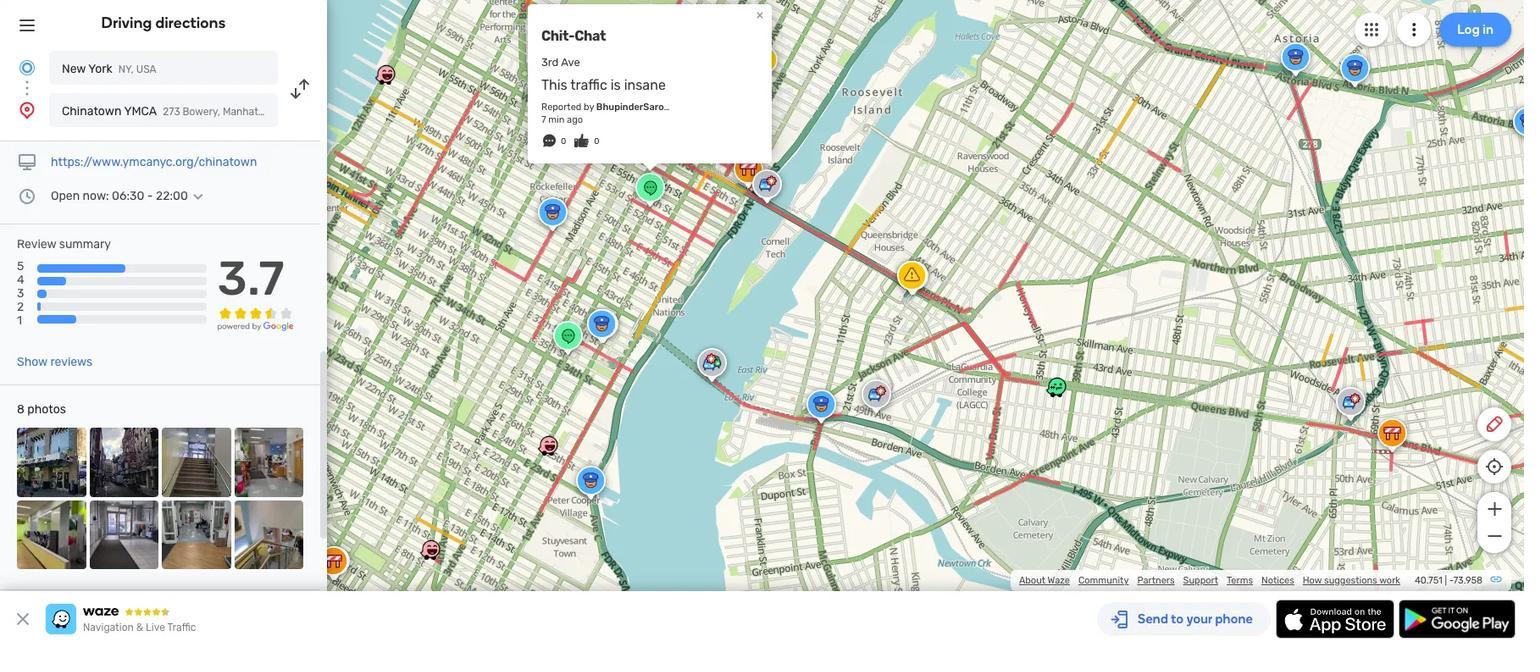Task type: describe. For each thing, give the bounding box(es) containing it.
york
[[88, 62, 112, 76]]

5
[[17, 259, 24, 274]]

chat
[[575, 28, 606, 44]]

4
[[17, 273, 24, 287]]

image 2 of chinatown ymca, manhattan image
[[89, 428, 158, 497]]

8
[[17, 403, 24, 417]]

notices
[[1262, 575, 1294, 586]]

driving directions
[[101, 14, 226, 32]]

06:30
[[112, 189, 144, 203]]

terms
[[1227, 575, 1253, 586]]

0 horizontal spatial -
[[147, 189, 153, 203]]

3
[[17, 287, 24, 301]]

how
[[1303, 575, 1322, 586]]

community
[[1079, 575, 1129, 586]]

traffic
[[570, 77, 607, 93]]

image 7 of chinatown ymca, manhattan image
[[162, 500, 231, 569]]

73.958
[[1453, 575, 1483, 586]]

open now: 06:30 - 22:00 button
[[51, 189, 208, 203]]

https://www.ymcanyc.org/chinatown link
[[51, 155, 257, 169]]

pencil image
[[1484, 414, 1505, 435]]

x image
[[13, 609, 33, 630]]

directions
[[155, 14, 226, 32]]

clock image
[[17, 186, 37, 207]]

how suggestions work link
[[1303, 575, 1401, 586]]

1
[[17, 314, 22, 328]]

suggestions
[[1324, 575, 1377, 586]]

chinatown ymca 273 bowery, manhattan, united states
[[62, 104, 344, 119]]

zoom in image
[[1484, 499, 1505, 519]]

link image
[[1489, 573, 1503, 586]]

live
[[146, 622, 165, 634]]

reviews
[[50, 355, 92, 369]]

40.751
[[1415, 575, 1443, 586]]

zoom out image
[[1484, 526, 1505, 546]]

navigation
[[83, 622, 134, 634]]

location image
[[17, 100, 37, 120]]

×
[[756, 7, 764, 23]]

22:00
[[156, 189, 188, 203]]

review
[[17, 237, 56, 252]]

&
[[136, 622, 143, 634]]

show
[[17, 355, 47, 369]]

about waze community partners support terms notices how suggestions work
[[1019, 575, 1401, 586]]

open
[[51, 189, 80, 203]]

8 photos
[[17, 403, 66, 417]]

image 6 of chinatown ymca, manhattan image
[[89, 500, 158, 569]]



Task type: vqa. For each thing, say whether or not it's contained in the screenshot.
"32.716 | -117.161"
no



Task type: locate. For each thing, give the bounding box(es) containing it.
ny,
[[118, 64, 134, 75]]

community link
[[1079, 575, 1129, 586]]

driving
[[101, 14, 152, 32]]

insane
[[624, 77, 666, 93]]

work
[[1379, 575, 1401, 586]]

|
[[1445, 575, 1447, 586]]

review summary
[[17, 237, 111, 252]]

273
[[163, 106, 180, 118]]

0 vertical spatial -
[[147, 189, 153, 203]]

image 3 of chinatown ymca, manhattan image
[[162, 428, 231, 497]]

ave
[[561, 56, 580, 68]]

-
[[147, 189, 153, 203], [1449, 575, 1453, 586]]

ymca
[[124, 104, 157, 119]]

united
[[279, 106, 311, 118]]

navigation & live traffic
[[83, 622, 196, 634]]

7
[[541, 114, 546, 125]]

1 0 from the left
[[561, 136, 566, 147]]

0 down min at the top left
[[561, 136, 566, 147]]

now:
[[83, 189, 109, 203]]

about
[[1019, 575, 1046, 586]]

waze
[[1048, 575, 1070, 586]]

bhupindersaroyahappy
[[596, 102, 703, 113]]

image 4 of chinatown ymca, manhattan image
[[234, 428, 303, 497]]

new york ny, usa
[[62, 62, 156, 76]]

open now: 06:30 - 22:00
[[51, 189, 188, 203]]

states
[[313, 106, 344, 118]]

about waze link
[[1019, 575, 1070, 586]]

1 horizontal spatial -
[[1449, 575, 1453, 586]]

chinatown
[[62, 104, 122, 119]]

1 horizontal spatial 0
[[594, 136, 600, 147]]

usa
[[136, 64, 156, 75]]

current location image
[[17, 58, 37, 78]]

this traffic is insane reported by bhupindersaroyahappy 7 min ago
[[541, 77, 703, 125]]

support
[[1183, 575, 1218, 586]]

3rd
[[541, 56, 559, 68]]

computer image
[[17, 153, 37, 173]]

https://www.ymcanyc.org/chinatown
[[51, 155, 257, 169]]

chit-chat
[[541, 28, 606, 44]]

0 down this traffic is insane reported by bhupindersaroyahappy 7 min ago
[[594, 136, 600, 147]]

image 5 of chinatown ymca, manhattan image
[[17, 500, 86, 569]]

chit-
[[541, 28, 575, 44]]

by
[[584, 102, 594, 113]]

show reviews
[[17, 355, 92, 369]]

is
[[611, 77, 621, 93]]

0
[[561, 136, 566, 147], [594, 136, 600, 147]]

1 vertical spatial -
[[1449, 575, 1453, 586]]

new
[[62, 62, 86, 76]]

traffic
[[167, 622, 196, 634]]

ago
[[567, 114, 583, 125]]

3.7
[[217, 251, 284, 307]]

bowery,
[[183, 106, 220, 118]]

notices link
[[1262, 575, 1294, 586]]

photos
[[27, 403, 66, 417]]

manhattan,
[[223, 106, 277, 118]]

3rd ave
[[541, 56, 580, 68]]

partners link
[[1137, 575, 1175, 586]]

image 1 of chinatown ymca, manhattan image
[[17, 428, 86, 497]]

min
[[548, 114, 565, 125]]

- left 22:00
[[147, 189, 153, 203]]

- right |
[[1449, 575, 1453, 586]]

this
[[541, 77, 567, 93]]

2
[[17, 300, 24, 315]]

0 horizontal spatial 0
[[561, 136, 566, 147]]

40.751 | -73.958
[[1415, 575, 1483, 586]]

partners
[[1137, 575, 1175, 586]]

2 0 from the left
[[594, 136, 600, 147]]

reported
[[541, 102, 582, 113]]

image 8 of chinatown ymca, manhattan image
[[234, 500, 303, 569]]

chevron down image
[[188, 190, 208, 203]]

terms link
[[1227, 575, 1253, 586]]

5 4 3 2 1
[[17, 259, 24, 328]]

× link
[[752, 7, 768, 23]]

support link
[[1183, 575, 1218, 586]]

summary
[[59, 237, 111, 252]]



